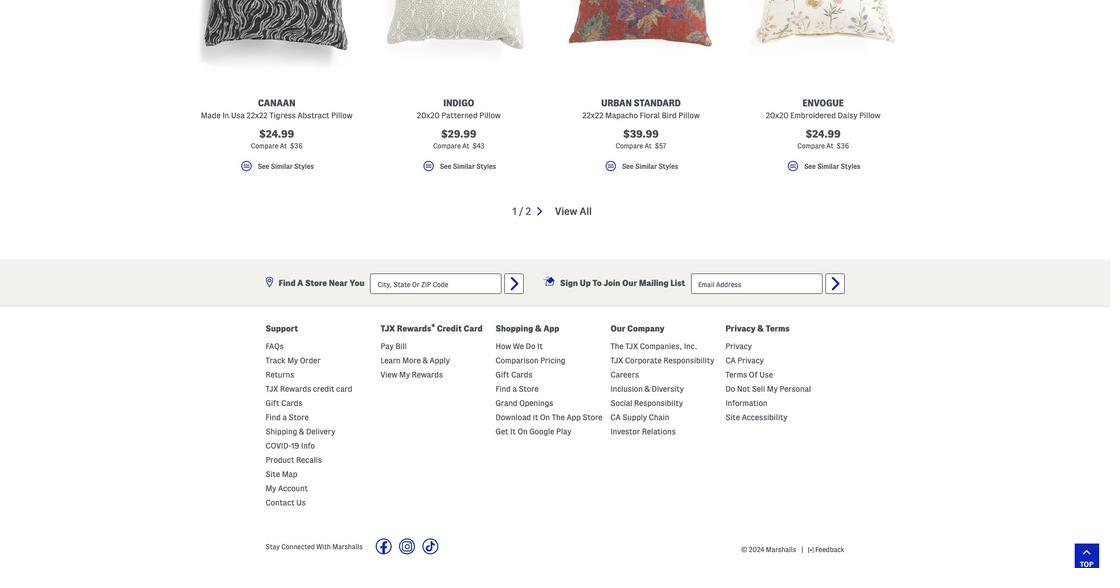 Task type: vqa. For each thing, say whether or not it's contained in the screenshot.


Task type: locate. For each thing, give the bounding box(es) containing it.
rewards inside the tjx rewards ® credit card
[[397, 325, 431, 334]]

2 styles from the left
[[476, 163, 496, 170]]

terms inside the privacy ca privacy terms of use do not sell my personal information site accessibility
[[726, 371, 747, 380]]

22x22
[[246, 111, 268, 120], [582, 111, 603, 120]]

rewards down learn more & apply link
[[412, 371, 443, 380]]

privacy up privacy 'link'
[[726, 325, 756, 334]]

0 horizontal spatial ca
[[611, 414, 621, 423]]

3 see similar styles from the left
[[622, 163, 678, 170]]

1 horizontal spatial $36
[[837, 143, 849, 150]]

$24.99 compare at              $36 down embroidered
[[797, 129, 849, 150]]

3 pillow from the left
[[679, 111, 700, 120]]

pay
[[381, 342, 394, 352]]

tjx down returns link
[[266, 385, 278, 394]]

diversity
[[652, 385, 684, 394]]

rewards up bill
[[397, 325, 431, 334]]

/
[[519, 206, 523, 217]]

ca down social
[[611, 414, 621, 423]]

$24.99
[[259, 129, 294, 140], [806, 129, 841, 140]]

on down download
[[518, 428, 528, 437]]

2 vertical spatial find
[[266, 414, 281, 423]]

terms up the not
[[726, 371, 747, 380]]

account
[[278, 485, 308, 494]]

2 $24.99 from the left
[[806, 129, 841, 140]]

made in usa 22x22 tigress abstract pillow image
[[191, 0, 363, 85]]

0 vertical spatial our
[[622, 279, 637, 288]]

2 similar from the left
[[453, 163, 475, 170]]

22x22 right usa
[[246, 111, 268, 120]]

see similar styles for indigo
[[440, 163, 496, 170]]

store inside faqs track my order returns tjx rewards credit card gift cards find a store shipping & delivery covid-19 info product recalls site map my account contact us
[[289, 414, 309, 423]]

careers
[[611, 371, 639, 380]]

of
[[749, 371, 758, 380]]

more
[[402, 357, 421, 366]]

1 horizontal spatial ca
[[726, 357, 736, 366]]

1 vertical spatial site
[[266, 470, 280, 480]]

view all link
[[555, 206, 592, 217]]

0 vertical spatial privacy
[[726, 325, 756, 334]]

1 vertical spatial privacy
[[726, 342, 752, 352]]

mapacho
[[605, 111, 638, 120]]

cards
[[511, 371, 532, 380], [281, 399, 302, 408]]

1 vertical spatial it
[[510, 428, 516, 437]]

& inside the "the tjx companies, inc. tjx corporate responsibility careers inclusion & diversity social responsibilty ca supply chain investor relations"
[[645, 385, 650, 394]]

compare down embroidered
[[797, 143, 825, 150]]

a up grand
[[513, 385, 517, 394]]

do left the not
[[726, 385, 735, 394]]

$24.99 down tigress
[[259, 129, 294, 140]]

rewards down returns
[[280, 385, 311, 394]]

relations
[[642, 428, 676, 437]]

store left supply
[[583, 414, 603, 423]]

2 22x22 from the left
[[582, 111, 603, 120]]

see for indigo
[[440, 163, 451, 170]]

compare down $39.99
[[616, 143, 643, 150]]

app up the play
[[567, 414, 581, 423]]

see similar styles down $43
[[440, 163, 496, 170]]

store up grand openings link
[[519, 385, 539, 394]]

a
[[297, 279, 303, 288]]

urban
[[601, 99, 632, 108]]

0 vertical spatial gift cards link
[[496, 371, 532, 380]]

1 horizontal spatial app
[[567, 414, 581, 423]]

privacy & terms
[[726, 325, 790, 334]]

styles for indigo
[[476, 163, 496, 170]]

see similar styles
[[258, 163, 314, 170], [440, 163, 496, 170], [622, 163, 678, 170], [804, 163, 860, 170]]

& right 'shopping'
[[535, 325, 542, 334]]

1 $24.99 from the left
[[259, 129, 294, 140]]

styles for envogue
[[841, 163, 860, 170]]

marshalls left |
[[766, 547, 796, 554]]

2 vertical spatial rewards
[[280, 385, 311, 394]]

view my rewards link
[[381, 371, 443, 380]]

1 similar from the left
[[271, 163, 293, 170]]

returns link
[[266, 371, 294, 380]]

0 horizontal spatial $24.99
[[259, 129, 294, 140]]

cards down comparison
[[511, 371, 532, 380]]

ca
[[726, 357, 736, 366], [611, 414, 621, 423]]

1 horizontal spatial find a store link
[[496, 385, 539, 394]]

the up the play
[[552, 414, 565, 423]]

find a store near you link
[[266, 277, 364, 288]]

we
[[513, 342, 524, 352]]

0 vertical spatial it
[[537, 342, 543, 352]]

find up grand
[[496, 385, 511, 394]]

compare for urban
[[616, 143, 643, 150]]

$36 down daisy
[[837, 143, 849, 150]]

up
[[580, 279, 591, 288]]

tjx up careers link
[[611, 357, 623, 366]]

0 vertical spatial site
[[726, 414, 740, 423]]

1 20x20 from the left
[[417, 111, 440, 120]]

privacy up terms of use link
[[738, 357, 764, 366]]

gift cards link down comparison
[[496, 371, 532, 380]]

3 similar from the left
[[635, 163, 657, 170]]

find a store link up shipping at the left bottom
[[266, 414, 309, 423]]

daisy
[[838, 111, 858, 120]]

$24.99 compare at              $36
[[251, 129, 302, 150], [797, 129, 849, 150]]

store up shipping & delivery link
[[289, 414, 309, 423]]

1 vertical spatial the
[[552, 414, 565, 423]]

product pagination menu bar
[[513, 199, 598, 226]]

it up comparison pricing 'link'
[[537, 342, 543, 352]]

1 vertical spatial do
[[726, 385, 735, 394]]

20x20
[[417, 111, 440, 120], [766, 111, 789, 120]]

a
[[513, 385, 517, 394], [283, 414, 287, 423]]

0 horizontal spatial $36
[[290, 143, 302, 150]]

& up social responsibilty link
[[645, 385, 650, 394]]

2 vertical spatial privacy
[[738, 357, 764, 366]]

4 see similar styles button from the left
[[737, 160, 909, 178]]

marshalls right with
[[332, 544, 363, 551]]

similar for urban
[[635, 163, 657, 170]]

find a store link up grand openings link
[[496, 385, 539, 394]]

0 vertical spatial a
[[513, 385, 517, 394]]

see similar styles button down tigress
[[191, 160, 363, 178]]

abstract
[[298, 111, 329, 120]]

faqs
[[266, 342, 284, 352]]

20x20 inside "envogue 20x20 embroidered daisy pillow"
[[766, 111, 789, 120]]

envogue 20x20 embroidered daisy pillow
[[766, 99, 881, 120]]

compare for indigo
[[433, 143, 461, 150]]

0 horizontal spatial site
[[266, 470, 280, 480]]

1 horizontal spatial 20x20
[[766, 111, 789, 120]]

see similar styles button for envogue
[[737, 160, 909, 178]]

$24.99 compare at              $36 down tigress
[[251, 129, 302, 150]]

pay bill link
[[381, 342, 407, 352]]

tigress
[[269, 111, 296, 120]]

pillow right bird
[[679, 111, 700, 120]]

tjx
[[381, 325, 395, 334], [625, 342, 638, 352], [611, 357, 623, 366], [266, 385, 278, 394]]

2 $24.99 compare at              $36 from the left
[[797, 129, 849, 150]]

similar inside urban standard 22x22 mapacho floral bird pillow $39.99 compare at              $57 element
[[635, 163, 657, 170]]

0 horizontal spatial marshalls
[[332, 544, 363, 551]]

covid-19 info link
[[266, 442, 315, 451]]

0 horizontal spatial the
[[552, 414, 565, 423]]

see inside canaan made in usa 22x22 tigress abstract pillow $24.99 compare at              $36 element
[[258, 163, 269, 170]]

see similar styles button for urban
[[555, 160, 727, 178]]

1 vertical spatial cards
[[281, 399, 302, 408]]

ca down privacy 'link'
[[726, 357, 736, 366]]

a up shipping at the left bottom
[[283, 414, 287, 423]]

$24.99 for envogue
[[806, 129, 841, 140]]

1 vertical spatial terms
[[726, 371, 747, 380]]

see similar styles inside urban standard 22x22 mapacho floral bird pillow $39.99 compare at              $57 element
[[622, 163, 678, 170]]

0 horizontal spatial gift cards link
[[266, 399, 302, 408]]

you
[[350, 279, 364, 288]]

2 see similar styles button from the left
[[373, 160, 545, 178]]

rewards
[[397, 325, 431, 334], [412, 371, 443, 380], [280, 385, 311, 394]]

1 $36 from the left
[[290, 143, 302, 150]]

site down information
[[726, 414, 740, 423]]

follow us on social media element
[[266, 539, 555, 557]]

styles down $57
[[659, 163, 678, 170]]

my right view
[[399, 371, 410, 380]]

similar inside canaan made in usa 22x22 tigress abstract pillow $24.99 compare at              $36 element
[[271, 163, 293, 170]]

similar inside envogue 20x20 embroidered daisy pillow $24.99 compare at              $36 element
[[817, 163, 839, 170]]

20x20 left embroidered
[[766, 111, 789, 120]]

0 vertical spatial rewards
[[397, 325, 431, 334]]

$24.99 down embroidered
[[806, 129, 841, 140]]

1 vertical spatial app
[[567, 414, 581, 423]]

0 horizontal spatial terms
[[726, 371, 747, 380]]

connected
[[281, 544, 315, 551]]

pillow right patterned
[[480, 111, 501, 120]]

bird
[[662, 111, 677, 120]]

see similar styles inside canaan made in usa 22x22 tigress abstract pillow $24.99 compare at              $36 element
[[258, 163, 314, 170]]

0 horizontal spatial a
[[283, 414, 287, 423]]

1 vertical spatial ca
[[611, 414, 621, 423]]

0 vertical spatial on
[[540, 414, 550, 423]]

see similar styles for canaan
[[258, 163, 314, 170]]

1 vertical spatial a
[[283, 414, 287, 423]]

20x20 patterned pillow image
[[373, 0, 545, 85]]

$29.99
[[441, 129, 477, 140]]

styles inside urban standard 22x22 mapacho floral bird pillow $39.99 compare at              $57 element
[[659, 163, 678, 170]]

1 horizontal spatial on
[[540, 414, 550, 423]]

1 styles from the left
[[294, 163, 314, 170]]

apply
[[430, 357, 450, 366]]

my right sell
[[767, 385, 778, 394]]

responsibilty
[[634, 399, 683, 408]]

see inside envogue 20x20 embroidered daisy pillow $24.99 compare at              $36 element
[[804, 163, 816, 170]]

2 $36 from the left
[[837, 143, 849, 150]]

1 vertical spatial on
[[518, 428, 528, 437]]

tjx up pay
[[381, 325, 395, 334]]

1 horizontal spatial a
[[513, 385, 517, 394]]

20x20 inside indigo 20x20 patterned pillow
[[417, 111, 440, 120]]

get it on google play link
[[496, 428, 572, 437]]

site down product
[[266, 470, 280, 480]]

1 horizontal spatial 22x22
[[582, 111, 603, 120]]

our right join
[[622, 279, 637, 288]]

0 horizontal spatial $24.99 compare at              $36
[[251, 129, 302, 150]]

usa
[[231, 111, 245, 120]]

& up info
[[299, 428, 304, 437]]

map
[[282, 470, 297, 480]]

2 compare from the left
[[433, 143, 461, 150]]

1 22x22 from the left
[[246, 111, 268, 120]]

a inside the how we do it comparison pricing gift cards find a store grand openings download it on the app store get it on google play
[[513, 385, 517, 394]]

0 vertical spatial do
[[526, 342, 536, 352]]

the down our company
[[611, 342, 624, 352]]

&
[[535, 325, 542, 334], [757, 325, 764, 334], [423, 357, 428, 366], [645, 385, 650, 394], [299, 428, 304, 437]]

marshalls inside follow us on social media element
[[332, 544, 363, 551]]

2 see similar styles from the left
[[440, 163, 496, 170]]

see similar styles button down "$39.99 compare at              $57" at the right top of page
[[555, 160, 727, 178]]

google
[[529, 428, 554, 437]]

1 horizontal spatial terms
[[766, 325, 790, 334]]

1 horizontal spatial cards
[[511, 371, 532, 380]]

compare inside $29.99 compare at              $43
[[433, 143, 461, 150]]

see similar styles inside indigo 20x20 patterned pillow $29.99 compare at              $43 element
[[440, 163, 496, 170]]

app up pricing
[[544, 325, 559, 334]]

1 horizontal spatial $24.99
[[806, 129, 841, 140]]

pillow
[[331, 111, 353, 120], [480, 111, 501, 120], [679, 111, 700, 120], [859, 111, 881, 120]]

site accessibility link
[[726, 414, 788, 423]]

site inside faqs track my order returns tjx rewards credit card gift cards find a store shipping & delivery covid-19 info product recalls site map my account contact us
[[266, 470, 280, 480]]

see inside indigo 20x20 patterned pillow $29.99 compare at              $43 element
[[440, 163, 451, 170]]

the inside the "the tjx companies, inc. tjx corporate responsibility careers inclusion & diversity social responsibilty ca supply chain investor relations"
[[611, 342, 624, 352]]

0 horizontal spatial cards
[[281, 399, 302, 408]]

see similar styles down $57
[[622, 163, 678, 170]]

20x20 for $24.99
[[766, 111, 789, 120]]

marshalls inside the "© 2024 marshalls |"
[[766, 547, 796, 554]]

4 compare from the left
[[797, 143, 825, 150]]

on right it
[[540, 414, 550, 423]]

0 horizontal spatial on
[[518, 428, 528, 437]]

similar
[[271, 163, 293, 170], [453, 163, 475, 170], [635, 163, 657, 170], [817, 163, 839, 170]]

similar down tigress
[[271, 163, 293, 170]]

similar down $43
[[453, 163, 475, 170]]

1 horizontal spatial the
[[611, 342, 624, 352]]

privacy for &
[[726, 325, 756, 334]]

20x20 for $29.99
[[417, 111, 440, 120]]

None submit
[[505, 274, 524, 295], [825, 274, 845, 295], [505, 274, 524, 295], [825, 274, 845, 295]]

styles down daisy
[[841, 163, 860, 170]]

styles down 'abstract'
[[294, 163, 314, 170]]

1 horizontal spatial site
[[726, 414, 740, 423]]

openings
[[519, 399, 553, 408]]

0 vertical spatial the
[[611, 342, 624, 352]]

see inside urban standard 22x22 mapacho floral bird pillow $39.99 compare at              $57 element
[[622, 163, 634, 170]]

0 vertical spatial ca
[[726, 357, 736, 366]]

supply
[[623, 414, 647, 423]]

similar down $57
[[635, 163, 657, 170]]

ca inside the privacy ca privacy terms of use do not sell my personal information site accessibility
[[726, 357, 736, 366]]

card
[[336, 385, 352, 394]]

gift down returns link
[[266, 399, 279, 408]]

corporate
[[625, 357, 662, 366]]

compare down tigress
[[251, 143, 278, 150]]

envogue
[[803, 99, 844, 108]]

$36 for envogue
[[837, 143, 849, 150]]

terms up use
[[766, 325, 790, 334]]

4 see similar styles from the left
[[804, 163, 860, 170]]

1 see from the left
[[258, 163, 269, 170]]

the tjx companies, inc. tjx corporate responsibility careers inclusion & diversity social responsibilty ca supply chain investor relations
[[611, 342, 714, 437]]

my up contact
[[266, 485, 276, 494]]

0 vertical spatial cards
[[511, 371, 532, 380]]

see similar styles down daisy
[[804, 163, 860, 170]]

find up shipping at the left bottom
[[266, 414, 281, 423]]

3 see similar styles button from the left
[[555, 160, 727, 178]]

comparison pricing link
[[496, 357, 566, 366]]

Sign Up To Join Our Mailing List email field
[[691, 274, 822, 295]]

0 horizontal spatial 22x22
[[246, 111, 268, 120]]

$36 down tigress
[[290, 143, 302, 150]]

0 vertical spatial app
[[544, 325, 559, 334]]

4 see from the left
[[804, 163, 816, 170]]

product
[[266, 456, 294, 465]]

2 see from the left
[[440, 163, 451, 170]]

see similar styles inside envogue 20x20 embroidered daisy pillow $24.99 compare at              $36 element
[[804, 163, 860, 170]]

4 similar from the left
[[817, 163, 839, 170]]

it
[[537, 342, 543, 352], [510, 428, 516, 437]]

see similar styles button down $29.99 compare at              $43
[[373, 160, 545, 178]]

22x22 down urban
[[582, 111, 603, 120]]

pillow inside "envogue 20x20 embroidered daisy pillow"
[[859, 111, 881, 120]]

3 styles from the left
[[659, 163, 678, 170]]

find
[[279, 279, 296, 288], [496, 385, 511, 394], [266, 414, 281, 423]]

1 horizontal spatial marshalls
[[766, 547, 796, 554]]

feedback
[[814, 547, 845, 554]]

1 pillow from the left
[[331, 111, 353, 120]]

1 vertical spatial find
[[496, 385, 511, 394]]

1 see similar styles button from the left
[[191, 160, 363, 178]]

styles for canaan
[[294, 163, 314, 170]]

styles inside canaan made in usa 22x22 tigress abstract pillow $24.99 compare at              $36 element
[[294, 163, 314, 170]]

support
[[266, 325, 298, 334]]

20x20 left patterned
[[417, 111, 440, 120]]

site inside the privacy ca privacy terms of use do not sell my personal information site accessibility
[[726, 414, 740, 423]]

1 vertical spatial rewards
[[412, 371, 443, 380]]

styles for urban standard
[[659, 163, 678, 170]]

1 $24.99 compare at              $36 from the left
[[251, 129, 302, 150]]

similar for indigo
[[453, 163, 475, 170]]

in
[[222, 111, 229, 120]]

gift inside faqs track my order returns tjx rewards credit card gift cards find a store shipping & delivery covid-19 info product recalls site map my account contact us
[[266, 399, 279, 408]]

gift down comparison
[[496, 371, 509, 380]]

similar down embroidered
[[817, 163, 839, 170]]

gift cards link up shipping at the left bottom
[[266, 399, 302, 408]]

pillow right 'abstract'
[[331, 111, 353, 120]]

1 vertical spatial find a store link
[[266, 414, 309, 423]]

privacy up the ca privacy link
[[726, 342, 752, 352]]

3 see from the left
[[622, 163, 634, 170]]

my account link
[[266, 485, 308, 494]]

2 pillow from the left
[[480, 111, 501, 120]]

1 vertical spatial our
[[611, 325, 625, 334]]

0 horizontal spatial 20x20
[[417, 111, 440, 120]]

1 horizontal spatial $24.99 compare at              $36
[[797, 129, 849, 150]]

find inside faqs track my order returns tjx rewards credit card gift cards find a store shipping & delivery covid-19 info product recalls site map my account contact us
[[266, 414, 281, 423]]

canaan made in usa 22x22 tigress abstract pillow
[[201, 99, 353, 120]]

0 horizontal spatial gift
[[266, 399, 279, 408]]

see similar styles for envogue
[[804, 163, 860, 170]]

on
[[540, 414, 550, 423], [518, 428, 528, 437]]

see similar styles down tigress
[[258, 163, 314, 170]]

styles inside indigo 20x20 patterned pillow $29.99 compare at              $43 element
[[476, 163, 496, 170]]

do right we
[[526, 342, 536, 352]]

1 horizontal spatial gift
[[496, 371, 509, 380]]

compare for envogue
[[797, 143, 825, 150]]

3 compare from the left
[[616, 143, 643, 150]]

styles down $43
[[476, 163, 496, 170]]

4 styles from the left
[[841, 163, 860, 170]]

compare down $29.99
[[433, 143, 461, 150]]

1 compare from the left
[[251, 143, 278, 150]]

see similar styles button down embroidered
[[737, 160, 909, 178]]

& right the more
[[423, 357, 428, 366]]

delivery
[[306, 428, 335, 437]]

order
[[300, 357, 321, 366]]

1 horizontal spatial do
[[726, 385, 735, 394]]

$36
[[290, 143, 302, 150], [837, 143, 849, 150]]

find left a
[[279, 279, 296, 288]]

learn more & apply link
[[381, 357, 450, 366]]

it right get
[[510, 428, 516, 437]]

0 horizontal spatial it
[[510, 428, 516, 437]]

tjx inside the tjx rewards ® credit card
[[381, 325, 395, 334]]

ca privacy link
[[726, 357, 764, 366]]

gift
[[496, 371, 509, 380], [266, 399, 279, 408]]

see similar styles button for indigo
[[373, 160, 545, 178]]

1 see similar styles from the left
[[258, 163, 314, 170]]

app inside the how we do it comparison pricing gift cards find a store grand openings download it on the app store get it on google play
[[567, 414, 581, 423]]

similar inside indigo 20x20 patterned pillow $29.99 compare at              $43 element
[[453, 163, 475, 170]]

0 horizontal spatial do
[[526, 342, 536, 352]]

pillow right daisy
[[859, 111, 881, 120]]

styles inside envogue 20x20 embroidered daisy pillow $24.99 compare at              $36 element
[[841, 163, 860, 170]]

compare inside "$39.99 compare at              $57"
[[616, 143, 643, 150]]

our left company
[[611, 325, 625, 334]]

1 horizontal spatial it
[[537, 342, 543, 352]]

top
[[1080, 561, 1094, 569]]

cards down "tjx rewards credit card" link
[[281, 399, 302, 408]]

4 pillow from the left
[[859, 111, 881, 120]]

1 vertical spatial gift
[[266, 399, 279, 408]]

0 vertical spatial gift
[[496, 371, 509, 380]]

©
[[741, 547, 747, 554]]

0 vertical spatial find a store link
[[496, 385, 539, 394]]

2 20x20 from the left
[[766, 111, 789, 120]]



Task type: describe. For each thing, give the bounding box(es) containing it.
$24.99 compare at              $36 for canaan
[[251, 129, 302, 150]]

the inside the how we do it comparison pricing gift cards find a store grand openings download it on the app store get it on google play
[[552, 414, 565, 423]]

inclusion & diversity link
[[611, 385, 684, 394]]

canaan made in usa 22x22 tigress abstract pillow $24.99 compare at              $36 element
[[191, 0, 363, 178]]

2
[[526, 206, 531, 217]]

22x22 mapacho floral bird pillow image
[[555, 0, 727, 85]]

sign up to join our mailing list
[[560, 279, 685, 288]]

info
[[301, 442, 315, 451]]

social responsibilty link
[[611, 399, 683, 408]]

0 horizontal spatial app
[[544, 325, 559, 334]]

chain
[[649, 414, 669, 423]]

0 vertical spatial find
[[279, 279, 296, 288]]

top link
[[1075, 544, 1099, 569]]

track
[[266, 357, 286, 366]]

get
[[496, 428, 508, 437]]

download
[[496, 414, 531, 423]]

gift inside the how we do it comparison pricing gift cards find a store grand openings download it on the app store get it on google play
[[496, 371, 509, 380]]

comparison
[[496, 357, 539, 366]]

cards inside faqs track my order returns tjx rewards credit card gift cards find a store shipping & delivery covid-19 info product recalls site map my account contact us
[[281, 399, 302, 408]]

how we do it link
[[496, 342, 543, 352]]

with
[[316, 544, 331, 551]]

feedback link
[[809, 547, 845, 555]]

|
[[801, 546, 804, 554]]

my inside pay bill learn more & apply view my rewards
[[399, 371, 410, 380]]

see for canaan
[[258, 163, 269, 170]]

canaan
[[258, 99, 295, 108]]

investor relations link
[[611, 428, 676, 437]]

inclusion
[[611, 385, 643, 394]]

contact
[[266, 499, 295, 508]]

22x22 inside canaan made in usa 22x22 tigress abstract pillow
[[246, 111, 268, 120]]

& up the ca privacy link
[[757, 325, 764, 334]]

shipping
[[266, 428, 297, 437]]

see similar styles for urban
[[622, 163, 678, 170]]

personal
[[780, 385, 811, 394]]

download it on the app store link
[[496, 414, 603, 423]]

careers link
[[611, 371, 639, 380]]

compare for canaan
[[251, 143, 278, 150]]

credit
[[313, 385, 334, 394]]

$39.99 compare at              $57
[[616, 129, 666, 150]]

tjx rewards credit card link
[[266, 385, 352, 394]]

how we do it comparison pricing gift cards find a store grand openings download it on the app store get it on google play
[[496, 342, 603, 437]]

find inside the how we do it comparison pricing gift cards find a store grand openings download it on the app store get it on google play
[[496, 385, 511, 394]]

tjx corporate responsibility link
[[611, 357, 714, 366]]

$43
[[472, 143, 484, 150]]

tjx rewards ® credit card
[[381, 324, 483, 334]]

rewards inside pay bill learn more & apply view my rewards
[[412, 371, 443, 380]]

play
[[556, 428, 572, 437]]

not
[[737, 385, 750, 394]]

urban standard 22x22 mapacho floral bird pillow
[[582, 99, 700, 120]]

bill
[[396, 342, 407, 352]]

2024
[[749, 547, 764, 554]]

my inside the privacy ca privacy terms of use do not sell my personal information site accessibility
[[767, 385, 778, 394]]

patterned
[[441, 111, 478, 120]]

Find A Store Near You text field
[[370, 274, 502, 295]]

all
[[580, 206, 592, 217]]

use
[[760, 371, 773, 380]]

terms of use link
[[726, 371, 773, 380]]

to
[[593, 279, 602, 288]]

indigo 20x20 patterned pillow
[[417, 99, 501, 120]]

1 vertical spatial gift cards link
[[266, 399, 302, 408]]

shopping
[[496, 325, 533, 334]]

us
[[296, 499, 306, 508]]

0 vertical spatial terms
[[766, 325, 790, 334]]

grand openings link
[[496, 399, 553, 408]]

do not sell my personal information link
[[726, 385, 811, 408]]

tjx inside faqs track my order returns tjx rewards credit card gift cards find a store shipping & delivery covid-19 info product recalls site map my account contact us
[[266, 385, 278, 394]]

store right a
[[305, 279, 327, 288]]

faqs link
[[266, 342, 284, 352]]

information
[[726, 399, 768, 408]]

my right track
[[287, 357, 298, 366]]

$24.99 compare at              $36 for envogue
[[797, 129, 849, 150]]

view all
[[555, 206, 592, 217]]

pillow inside canaan made in usa 22x22 tigress abstract pillow
[[331, 111, 353, 120]]

join
[[604, 279, 620, 288]]

see similar styles button for canaan
[[191, 160, 363, 178]]

pillow inside urban standard 22x22 mapacho floral bird pillow
[[679, 111, 700, 120]]

returns
[[266, 371, 294, 380]]

grand
[[496, 399, 518, 408]]

1
[[513, 206, 517, 217]]

how
[[496, 342, 511, 352]]

do inside the how we do it comparison pricing gift cards find a store grand openings download it on the app store get it on google play
[[526, 342, 536, 352]]

do inside the privacy ca privacy terms of use do not sell my personal information site accessibility
[[726, 385, 735, 394]]

& inside faqs track my order returns tjx rewards credit card gift cards find a store shipping & delivery covid-19 info product recalls site map my account contact us
[[299, 428, 304, 437]]

product recalls link
[[266, 456, 322, 465]]

$39.99
[[623, 129, 659, 140]]

a inside faqs track my order returns tjx rewards credit card gift cards find a store shipping & delivery covid-19 info product recalls site map my account contact us
[[283, 414, 287, 423]]

© 2024 marshalls |
[[741, 546, 804, 554]]

$36 for canaan
[[290, 143, 302, 150]]

card
[[464, 325, 483, 334]]

pillow inside indigo 20x20 patterned pillow
[[480, 111, 501, 120]]

site map link
[[266, 470, 297, 480]]

similar for envogue
[[817, 163, 839, 170]]

accessibility
[[742, 414, 788, 423]]

privacy link
[[726, 342, 752, 352]]

see for envogue
[[804, 163, 816, 170]]

view
[[381, 371, 397, 380]]

credit
[[437, 325, 462, 334]]

our company
[[611, 325, 665, 334]]

$57
[[655, 143, 666, 150]]

track my order link
[[266, 357, 321, 366]]

similar for canaan
[[271, 163, 293, 170]]

indigo 20x20 patterned pillow $29.99 compare at              $43 element
[[373, 0, 545, 178]]

20x20 embroidered daisy pillow image
[[737, 0, 909, 85]]

urban standard 22x22 mapacho floral bird pillow $39.99 compare at              $57 element
[[555, 0, 727, 178]]

privacy ca privacy terms of use do not sell my personal information site accessibility
[[726, 342, 811, 423]]

0 horizontal spatial find a store link
[[266, 414, 309, 423]]

envogue 20x20 embroidered daisy pillow $24.99 compare at              $36 element
[[737, 0, 909, 178]]

covid-
[[266, 442, 291, 451]]

cards inside the how we do it comparison pricing gift cards find a store grand openings download it on the app store get it on google play
[[511, 371, 532, 380]]

1 horizontal spatial gift cards link
[[496, 371, 532, 380]]

sell
[[752, 385, 765, 394]]

$24.99 for canaan
[[259, 129, 294, 140]]

responsibility
[[663, 357, 714, 366]]

19
[[291, 442, 299, 451]]

$29.99 compare at              $43
[[433, 129, 484, 150]]

floral
[[640, 111, 660, 120]]

tjx up corporate
[[625, 342, 638, 352]]

& inside pay bill learn more & apply view my rewards
[[423, 357, 428, 366]]

22x22 inside urban standard 22x22 mapacho floral bird pillow
[[582, 111, 603, 120]]

rewards inside faqs track my order returns tjx rewards credit card gift cards find a store shipping & delivery covid-19 info product recalls site map my account contact us
[[280, 385, 311, 394]]

companies,
[[640, 342, 682, 352]]

ca inside the "the tjx companies, inc. tjx corporate responsibility careers inclusion & diversity social responsibilty ca supply chain investor relations"
[[611, 414, 621, 423]]

mailing
[[639, 279, 669, 288]]

see for urban
[[622, 163, 634, 170]]

privacy for ca
[[726, 342, 752, 352]]

recalls
[[296, 456, 322, 465]]



